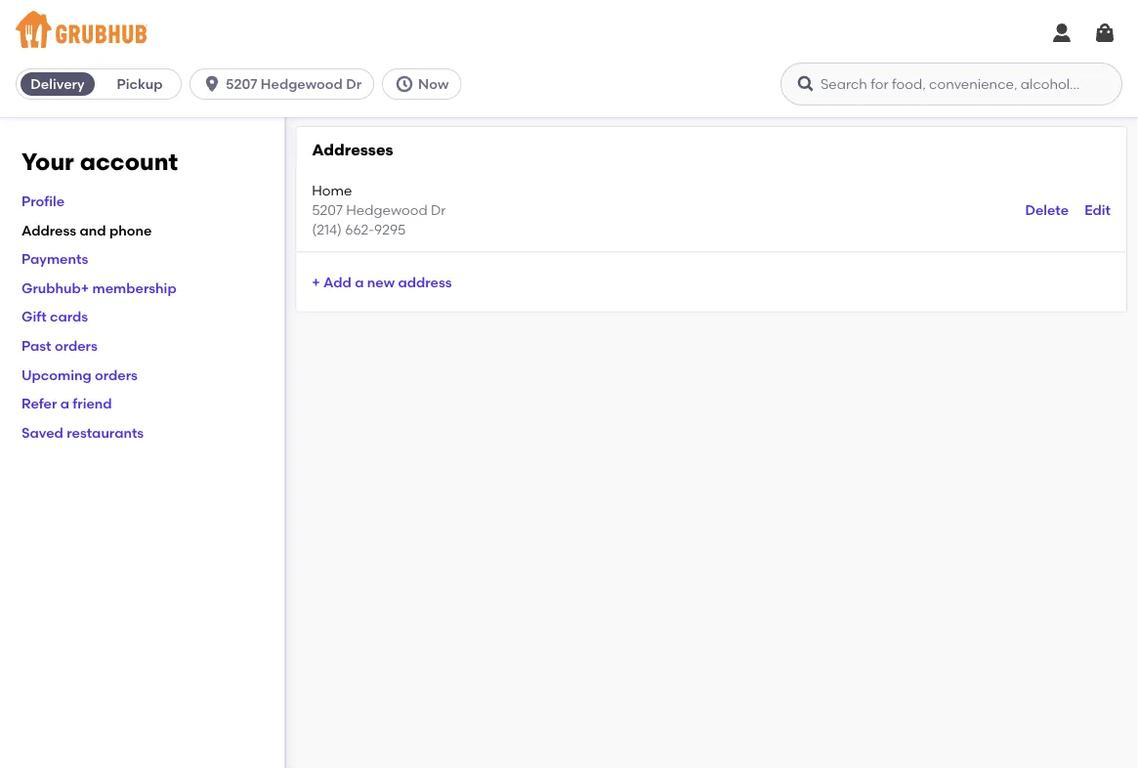 Task type: describe. For each thing, give the bounding box(es) containing it.
profile
[[22, 193, 65, 209]]

orders for upcoming orders
[[95, 366, 138, 383]]

upcoming orders link
[[22, 366, 138, 383]]

5207 hedgewood dr
[[226, 76, 362, 92]]

5207 inside button
[[226, 76, 257, 92]]

friend
[[73, 395, 112, 412]]

delete button
[[1026, 193, 1069, 228]]

refer a friend
[[22, 395, 112, 412]]

address
[[398, 273, 452, 290]]

delivery button
[[17, 68, 99, 100]]

refer
[[22, 395, 57, 412]]

edit
[[1085, 202, 1111, 218]]

refer a friend link
[[22, 395, 112, 412]]

svg image for now
[[395, 74, 415, 94]]

pickup button
[[99, 68, 181, 100]]

address and phone
[[22, 222, 152, 238]]

cards
[[50, 308, 88, 325]]

5207 inside home 5207 hedgewood dr (214) 662-9295
[[312, 202, 343, 218]]

+ add a new address
[[312, 273, 452, 290]]

add
[[324, 273, 352, 290]]

upcoming orders
[[22, 366, 138, 383]]

now
[[418, 76, 449, 92]]

662-
[[345, 222, 374, 238]]

new
[[367, 273, 395, 290]]

your account
[[22, 148, 178, 176]]

1 horizontal spatial svg image
[[1094, 22, 1117, 45]]

1 vertical spatial a
[[60, 395, 69, 412]]

9295
[[374, 222, 406, 238]]

past orders link
[[22, 337, 98, 354]]

payments link
[[22, 251, 88, 267]]

home
[[312, 182, 352, 198]]

grubhub+ membership link
[[22, 280, 177, 296]]

5207 hedgewood dr button
[[190, 68, 382, 100]]



Task type: locate. For each thing, give the bounding box(es) containing it.
restaurants
[[67, 424, 144, 441]]

1 vertical spatial hedgewood
[[346, 202, 428, 218]]

orders for past orders
[[55, 337, 98, 354]]

0 vertical spatial 5207
[[226, 76, 257, 92]]

profile link
[[22, 193, 65, 209]]

upcoming
[[22, 366, 92, 383]]

+ add a new address button
[[312, 264, 452, 299]]

address and phone link
[[22, 222, 152, 238]]

dr up addresses
[[346, 76, 362, 92]]

past orders
[[22, 337, 98, 354]]

main navigation navigation
[[0, 0, 1139, 117]]

0 vertical spatial hedgewood
[[261, 76, 343, 92]]

dr
[[346, 76, 362, 92], [431, 202, 446, 218]]

your
[[22, 148, 74, 176]]

1 vertical spatial dr
[[431, 202, 446, 218]]

grubhub+
[[22, 280, 89, 296]]

delivery
[[31, 76, 85, 92]]

0 vertical spatial dr
[[346, 76, 362, 92]]

a left the new
[[355, 273, 364, 290]]

1 horizontal spatial svg image
[[395, 74, 415, 94]]

1 vertical spatial svg image
[[797, 74, 816, 94]]

hedgewood up 9295
[[346, 202, 428, 218]]

2 horizontal spatial svg image
[[1051, 22, 1074, 45]]

gift
[[22, 308, 47, 325]]

0 vertical spatial a
[[355, 273, 364, 290]]

account
[[80, 148, 178, 176]]

0 horizontal spatial svg image
[[797, 74, 816, 94]]

svg image for 5207 hedgewood dr
[[202, 74, 222, 94]]

orders up upcoming orders
[[55, 337, 98, 354]]

pickup
[[117, 76, 163, 92]]

0 vertical spatial orders
[[55, 337, 98, 354]]

5207
[[226, 76, 257, 92], [312, 202, 343, 218]]

hedgewood inside 5207 hedgewood dr button
[[261, 76, 343, 92]]

hedgewood
[[261, 76, 343, 92], [346, 202, 428, 218]]

1 horizontal spatial 5207
[[312, 202, 343, 218]]

address
[[22, 222, 76, 238]]

1 horizontal spatial hedgewood
[[346, 202, 428, 218]]

grubhub+ membership
[[22, 280, 177, 296]]

dr inside button
[[346, 76, 362, 92]]

dr up the address
[[431, 202, 446, 218]]

hedgewood up addresses
[[261, 76, 343, 92]]

and
[[80, 222, 106, 238]]

past
[[22, 337, 51, 354]]

now button
[[382, 68, 470, 100]]

0 vertical spatial svg image
[[1094, 22, 1117, 45]]

addresses
[[312, 140, 394, 159]]

0 horizontal spatial a
[[60, 395, 69, 412]]

0 horizontal spatial hedgewood
[[261, 76, 343, 92]]

a
[[355, 273, 364, 290], [60, 395, 69, 412]]

1 horizontal spatial dr
[[431, 202, 446, 218]]

payments
[[22, 251, 88, 267]]

svg image
[[1051, 22, 1074, 45], [202, 74, 222, 94], [395, 74, 415, 94]]

svg image inside 5207 hedgewood dr button
[[202, 74, 222, 94]]

saved restaurants
[[22, 424, 144, 441]]

phone
[[109, 222, 152, 238]]

saved
[[22, 424, 63, 441]]

1 vertical spatial orders
[[95, 366, 138, 383]]

home 5207 hedgewood dr (214) 662-9295
[[312, 182, 446, 238]]

gift cards
[[22, 308, 88, 325]]

0 horizontal spatial dr
[[346, 76, 362, 92]]

svg image
[[1094, 22, 1117, 45], [797, 74, 816, 94]]

1 vertical spatial 5207
[[312, 202, 343, 218]]

delete
[[1026, 202, 1069, 218]]

gift cards link
[[22, 308, 88, 325]]

orders
[[55, 337, 98, 354], [95, 366, 138, 383]]

dr inside home 5207 hedgewood dr (214) 662-9295
[[431, 202, 446, 218]]

Search for food, convenience, alcohol... search field
[[781, 63, 1123, 106]]

0 horizontal spatial svg image
[[202, 74, 222, 94]]

edit button
[[1085, 193, 1111, 228]]

0 horizontal spatial 5207
[[226, 76, 257, 92]]

a inside button
[[355, 273, 364, 290]]

+
[[312, 273, 320, 290]]

1 horizontal spatial a
[[355, 273, 364, 290]]

(214)
[[312, 222, 342, 238]]

saved restaurants link
[[22, 424, 144, 441]]

svg image inside now button
[[395, 74, 415, 94]]

membership
[[92, 280, 177, 296]]

hedgewood inside home 5207 hedgewood dr (214) 662-9295
[[346, 202, 428, 218]]

a right refer at the bottom left
[[60, 395, 69, 412]]

orders up friend
[[95, 366, 138, 383]]



Task type: vqa. For each thing, say whether or not it's contained in the screenshot.
orders
yes



